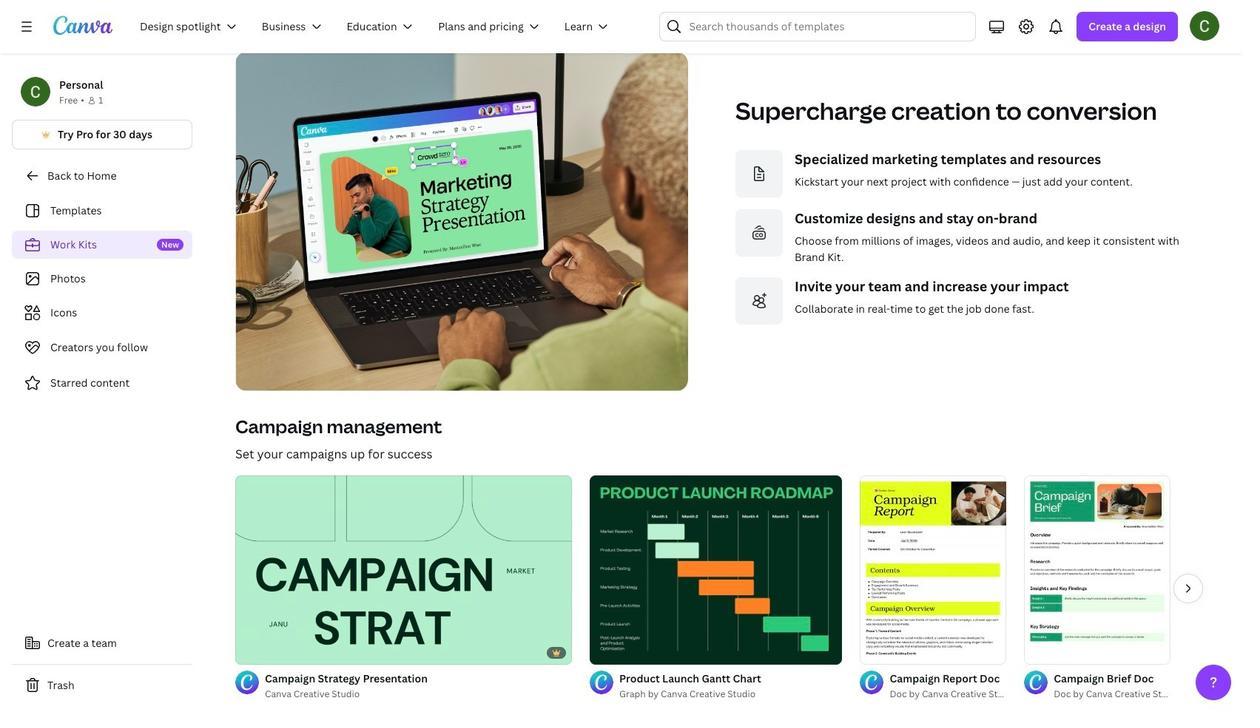 Task type: vqa. For each thing, say whether or not it's contained in the screenshot.
Campaign Timeline Graph image
yes



Task type: locate. For each thing, give the bounding box(es) containing it.
top level navigation element
[[130, 12, 624, 41]]

None search field
[[660, 12, 976, 41]]

product launch gantt chart image
[[590, 476, 843, 665]]

campaign report doc image
[[860, 476, 1007, 665]]

campaign timeline graph image
[[1189, 476, 1243, 665]]



Task type: describe. For each thing, give the bounding box(es) containing it.
Search search field
[[689, 13, 967, 41]]

campaign brief doc image
[[1024, 476, 1171, 665]]

genericname image
[[1190, 11, 1220, 41]]



